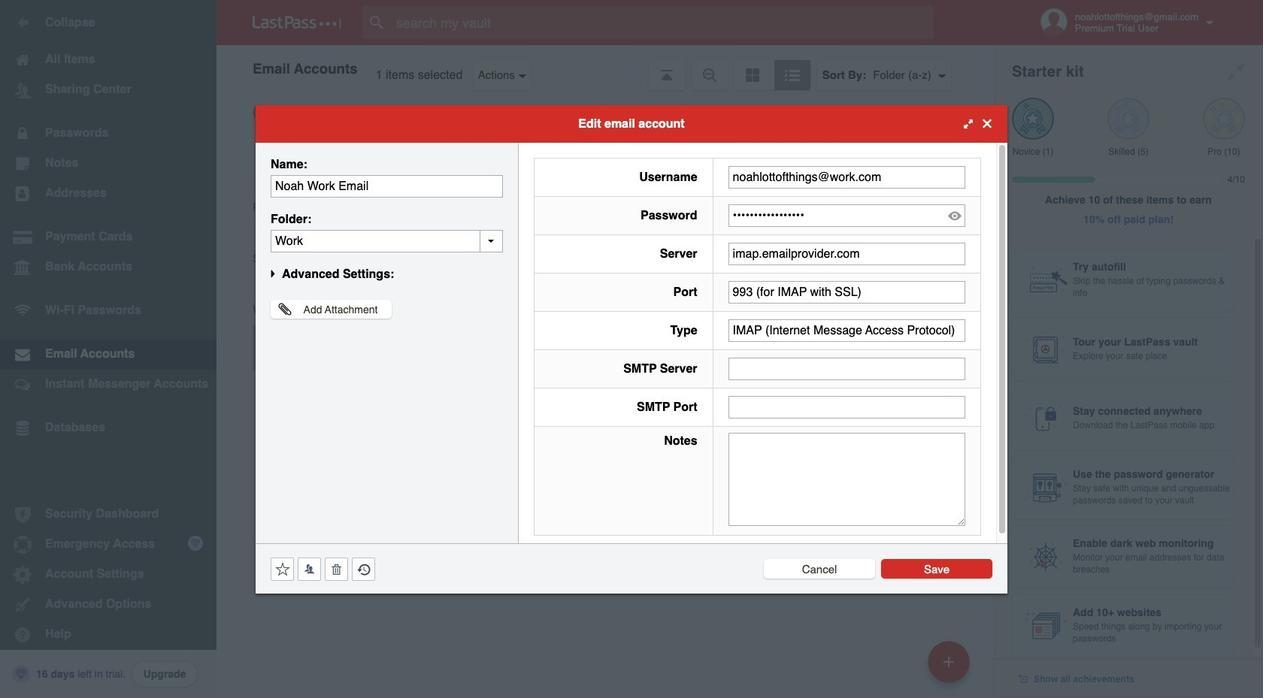 Task type: vqa. For each thing, say whether or not it's contained in the screenshot.
New item Element
no



Task type: describe. For each thing, give the bounding box(es) containing it.
vault options navigation
[[217, 45, 994, 90]]

new item navigation
[[923, 637, 979, 699]]

search my vault text field
[[362, 6, 963, 39]]



Task type: locate. For each thing, give the bounding box(es) containing it.
Search search field
[[362, 6, 963, 39]]

new item image
[[944, 657, 954, 667]]

lastpass image
[[253, 16, 341, 29]]

dialog
[[256, 105, 1008, 594]]

None text field
[[728, 166, 966, 188], [728, 358, 966, 380], [728, 166, 966, 188], [728, 358, 966, 380]]

None text field
[[271, 175, 503, 197], [271, 230, 503, 252], [728, 243, 966, 265], [728, 281, 966, 303], [728, 319, 966, 342], [728, 396, 966, 418], [728, 433, 966, 526], [271, 175, 503, 197], [271, 230, 503, 252], [728, 243, 966, 265], [728, 281, 966, 303], [728, 319, 966, 342], [728, 396, 966, 418], [728, 433, 966, 526]]

None password field
[[728, 204, 966, 227]]

main navigation navigation
[[0, 0, 217, 699]]



